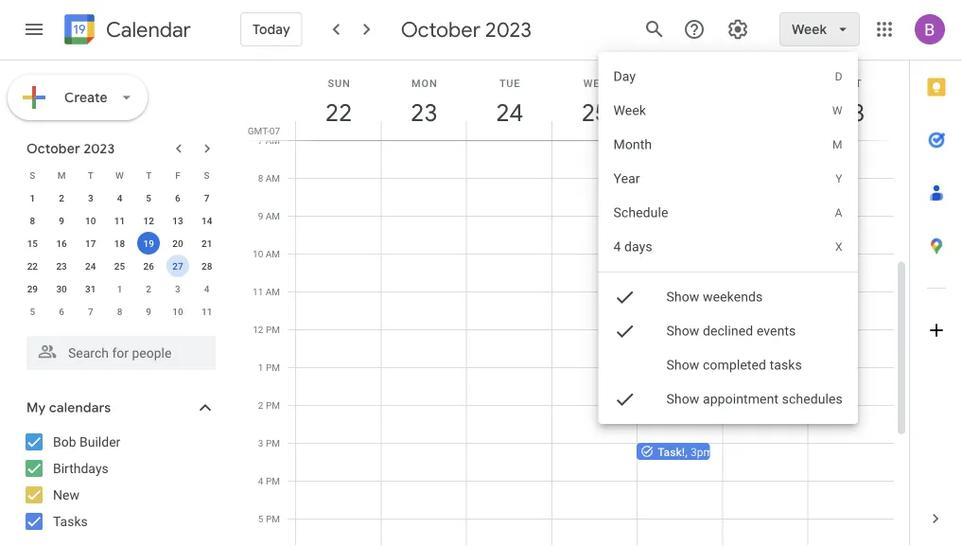 Task type: locate. For each thing, give the bounding box(es) containing it.
12
[[143, 215, 154, 226], [253, 324, 264, 335]]

check
[[614, 286, 637, 308], [614, 320, 637, 343], [614, 388, 637, 411]]

4 down 3 pm
[[258, 475, 264, 486]]

october 2023 grid
[[18, 164, 221, 323]]

column header up year menu item
[[722, 121, 723, 140]]

None search field
[[0, 328, 235, 370]]

0 horizontal spatial 3
[[88, 192, 93, 203]]

24 inside column header
[[495, 97, 522, 128]]

3 for 3 pm
[[258, 437, 264, 449]]

pm down 4 pm on the bottom of the page
[[266, 513, 280, 524]]

3 inside grid
[[258, 437, 264, 449]]

1 horizontal spatial 3
[[175, 283, 181, 294]]

mon
[[412, 77, 438, 89]]

0 horizontal spatial m
[[57, 169, 66, 181]]

t up the 10 element
[[88, 169, 94, 181]]

2 horizontal spatial 5
[[258, 513, 264, 524]]

12 inside row
[[143, 215, 154, 226]]

calendar
[[106, 17, 191, 43]]

schedule menu item
[[599, 196, 858, 230]]

30
[[56, 283, 67, 294]]

16
[[56, 238, 67, 249]]

25 inside wed 25
[[580, 97, 608, 128]]

0 horizontal spatial 1
[[30, 192, 35, 203]]

1 vertical spatial 1
[[117, 283, 122, 294]]

2 vertical spatial 5
[[258, 513, 264, 524]]

2 check checkbox item from the top
[[599, 314, 858, 348]]

3 am from the top
[[266, 210, 280, 221]]

8 for 'november 8' element on the left
[[117, 306, 122, 317]]

1 horizontal spatial m
[[833, 138, 843, 151]]

2023 up tue
[[486, 16, 532, 43]]

1 horizontal spatial 1
[[117, 283, 122, 294]]

7 down 31 element at left bottom
[[88, 306, 93, 317]]

1 row from the top
[[18, 164, 221, 186]]

t left f
[[146, 169, 152, 181]]

1 horizontal spatial 23
[[410, 97, 437, 128]]

28 down sat
[[837, 97, 864, 128]]

pm up 2 pm
[[266, 361, 280, 373]]

0 vertical spatial 10
[[85, 215, 96, 226]]

row
[[18, 164, 221, 186], [18, 186, 221, 209], [18, 209, 221, 232], [18, 232, 221, 255], [18, 255, 221, 277], [18, 277, 221, 300], [18, 300, 221, 323]]

1 show from the top
[[667, 289, 700, 305]]

1 horizontal spatial 28
[[837, 97, 864, 128]]

11 element
[[108, 209, 131, 232]]

13 element
[[166, 209, 189, 232]]

1 pm from the top
[[266, 324, 280, 335]]

2
[[59, 192, 64, 203], [146, 283, 151, 294], [258, 399, 264, 411]]

5 up '12' element on the left of page
[[146, 192, 151, 203]]

2 s from the left
[[204, 169, 210, 181]]

1 down the 12 pm
[[258, 361, 264, 373]]

0 vertical spatial october
[[401, 16, 481, 43]]

column header
[[637, 61, 723, 140], [722, 121, 723, 140]]

12 up 19
[[143, 215, 154, 226]]

1 t from the left
[[88, 169, 94, 181]]

0 horizontal spatial w
[[116, 169, 124, 181]]

1 horizontal spatial w
[[833, 104, 843, 117]]

2 horizontal spatial 9
[[258, 210, 263, 221]]

0 horizontal spatial 5
[[30, 306, 35, 317]]

row containing 1
[[18, 186, 221, 209]]

6 down 30 element
[[59, 306, 64, 317]]

october 2023 up mon at the top of page
[[401, 16, 532, 43]]

am for 7 am
[[266, 134, 280, 146]]

3pm
[[691, 445, 714, 458]]

m up the y
[[833, 138, 843, 151]]

task! , 3pm
[[658, 445, 714, 458]]

2 for 2 pm
[[258, 399, 264, 411]]

1 horizontal spatial 8
[[117, 306, 122, 317]]

row containing 22
[[18, 255, 221, 277]]

27 element
[[166, 255, 189, 277]]

2 down 26 'element'
[[146, 283, 151, 294]]

tasks
[[770, 357, 802, 373]]

23 down 16
[[56, 260, 67, 272]]

23 down mon at the top of page
[[410, 97, 437, 128]]

1 up 'november 8' element on the left
[[117, 283, 122, 294]]

0 horizontal spatial 8
[[30, 215, 35, 226]]

2 pm
[[258, 399, 280, 411]]

0 horizontal spatial 22
[[27, 260, 38, 272]]

m up 16 element
[[57, 169, 66, 181]]

0 vertical spatial 23
[[410, 97, 437, 128]]

show completed tasks
[[667, 357, 802, 373]]

9 up 16 element
[[59, 215, 64, 226]]

20
[[172, 238, 183, 249]]

1 vertical spatial week
[[614, 103, 646, 118]]

1 vertical spatial october 2023
[[26, 140, 115, 157]]

my
[[26, 399, 46, 416]]

1 vertical spatial 12
[[253, 324, 264, 335]]

15
[[27, 238, 38, 249]]

1 vertical spatial 23
[[56, 260, 67, 272]]

am up 8 am
[[266, 134, 280, 146]]

5 am from the top
[[266, 286, 280, 297]]

2 horizontal spatial 8
[[258, 172, 263, 184]]

24 down tue
[[495, 97, 522, 128]]

0 vertical spatial w
[[833, 104, 843, 117]]

29
[[27, 283, 38, 294]]

0 horizontal spatial october
[[26, 140, 80, 157]]

4 down 28 element
[[204, 283, 210, 294]]

4 am from the top
[[266, 248, 280, 259]]

11
[[114, 215, 125, 226], [253, 286, 263, 297], [202, 306, 212, 317]]

1 vertical spatial 5
[[30, 306, 35, 317]]

2023
[[486, 16, 532, 43], [84, 140, 115, 157]]

bob builder
[[53, 434, 120, 449]]

28 down 21
[[202, 260, 212, 272]]

5 down 4 pm on the bottom of the page
[[258, 513, 264, 524]]

6 row from the top
[[18, 277, 221, 300]]

23
[[410, 97, 437, 128], [56, 260, 67, 272]]

week button
[[780, 7, 860, 52]]

month menu item
[[599, 128, 858, 162]]

pm up 1 pm
[[266, 324, 280, 335]]

am for 10 am
[[266, 248, 280, 259]]

0 horizontal spatial 7
[[88, 306, 93, 317]]

25 link
[[573, 91, 617, 134]]

am up 9 am
[[266, 172, 280, 184]]

17 element
[[79, 232, 102, 255]]

1 horizontal spatial october
[[401, 16, 481, 43]]

pm up 3 pm
[[266, 399, 280, 411]]

5 pm from the top
[[266, 475, 280, 486]]

8 up 15 element
[[30, 215, 35, 226]]

22 link
[[317, 91, 361, 134]]

0 vertical spatial check
[[614, 286, 637, 308]]

8
[[258, 172, 263, 184], [30, 215, 35, 226], [117, 306, 122, 317]]

7 up 14 element
[[204, 192, 210, 203]]

pm
[[266, 324, 280, 335], [266, 361, 280, 373], [266, 399, 280, 411], [266, 437, 280, 449], [266, 475, 280, 486], [266, 513, 280, 524]]

2 horizontal spatial 10
[[253, 248, 263, 259]]

4 left days
[[614, 239, 621, 255]]

1 horizontal spatial 2
[[146, 283, 151, 294]]

2 vertical spatial check
[[614, 388, 637, 411]]

show for show weekends
[[667, 289, 700, 305]]

october
[[401, 16, 481, 43], [26, 140, 80, 157]]

1 horizontal spatial t
[[146, 169, 152, 181]]

2 pm from the top
[[266, 361, 280, 373]]

create
[[64, 89, 108, 106]]

5 row from the top
[[18, 255, 221, 277]]

0 vertical spatial week
[[792, 21, 827, 38]]

pm down 3 pm
[[266, 475, 280, 486]]

0 horizontal spatial 25
[[114, 260, 125, 272]]

show left weekends
[[667, 289, 700, 305]]

october up mon at the top of page
[[401, 16, 481, 43]]

1 vertical spatial 10
[[253, 248, 263, 259]]

0 vertical spatial 25
[[580, 97, 608, 128]]

show for show appointment schedules
[[667, 391, 700, 407]]

9 for november 9 element
[[146, 306, 151, 317]]

11 down november 4 element
[[202, 306, 212, 317]]

show
[[667, 289, 700, 305], [667, 323, 700, 339], [667, 357, 700, 373], [667, 391, 700, 407]]

column header right day
[[637, 61, 723, 140]]

11 up 18
[[114, 215, 125, 226]]

am down 9 am
[[266, 248, 280, 259]]

4 for 4 pm
[[258, 475, 264, 486]]

s
[[30, 169, 35, 181], [204, 169, 210, 181]]

s up 15 element
[[30, 169, 35, 181]]

12 down 11 am
[[253, 324, 264, 335]]

24 element
[[79, 255, 102, 277]]

4 show from the top
[[667, 391, 700, 407]]

october 2023 down create dropdown button
[[26, 140, 115, 157]]

5
[[146, 192, 151, 203], [30, 306, 35, 317], [258, 513, 264, 524]]

9 inside grid
[[258, 210, 263, 221]]

check for show weekends
[[614, 286, 637, 308]]

1 for november 1 element
[[117, 283, 122, 294]]

2 vertical spatial 2
[[258, 399, 264, 411]]

4 days
[[614, 239, 653, 255]]

19, today element
[[137, 232, 160, 255]]

23 element
[[50, 255, 73, 277]]

s right f
[[204, 169, 210, 181]]

19 cell
[[134, 232, 163, 255]]

row group
[[18, 186, 221, 323]]

my calendars button
[[4, 393, 235, 423]]

los angeles
[[669, 384, 732, 397]]

0 vertical spatial 5
[[146, 192, 151, 203]]

2 show from the top
[[667, 323, 700, 339]]

12 for 12
[[143, 215, 154, 226]]

new
[[53, 487, 79, 502]]

0 horizontal spatial week
[[614, 103, 646, 118]]

11 am
[[253, 286, 280, 297]]

pm for 5 pm
[[266, 513, 280, 524]]

24
[[495, 97, 522, 128], [85, 260, 96, 272]]

schedules
[[782, 391, 843, 407]]

26
[[143, 260, 154, 272]]

week inside dropdown button
[[792, 21, 827, 38]]

1 horizontal spatial 9
[[146, 306, 151, 317]]

row containing 29
[[18, 277, 221, 300]]

29 element
[[21, 277, 44, 300]]

check checkbox item
[[599, 280, 858, 314], [599, 314, 858, 348], [599, 382, 858, 416]]

week right settings menu 'image' at right
[[792, 21, 827, 38]]

10 for 10 am
[[253, 248, 263, 259]]

2 vertical spatial 10
[[172, 306, 183, 317]]

1 for 1 pm
[[258, 361, 264, 373]]

22 down sun
[[324, 97, 351, 128]]

25 down wed in the right of the page
[[580, 97, 608, 128]]

t
[[88, 169, 94, 181], [146, 169, 152, 181]]

2 am from the top
[[266, 172, 280, 184]]

2 row from the top
[[18, 186, 221, 209]]

2 up 3 pm
[[258, 399, 264, 411]]

1 horizontal spatial 10
[[172, 306, 183, 317]]

grid
[[242, 61, 909, 546]]

1 horizontal spatial 6
[[175, 192, 181, 203]]

2023 down create
[[84, 140, 115, 157]]

3 up the 10 element
[[88, 192, 93, 203]]

2 vertical spatial 3
[[258, 437, 264, 449]]

25
[[580, 97, 608, 128], [114, 260, 125, 272]]

w up 11 element
[[116, 169, 124, 181]]

1 vertical spatial 2
[[146, 283, 151, 294]]

calendar heading
[[102, 17, 191, 43]]

row group containing 1
[[18, 186, 221, 323]]

0 horizontal spatial 2023
[[84, 140, 115, 157]]

12 element
[[137, 209, 160, 232]]

7 left 07
[[258, 134, 263, 146]]

calendars
[[49, 399, 111, 416]]

28
[[837, 97, 864, 128], [202, 260, 212, 272]]

2 check from the top
[[614, 320, 637, 343]]

1 horizontal spatial 5
[[146, 192, 151, 203]]

7 for 7 am
[[258, 134, 263, 146]]

row containing s
[[18, 164, 221, 186]]

1 horizontal spatial week
[[792, 21, 827, 38]]

25 element
[[108, 255, 131, 277]]

5 inside grid
[[258, 513, 264, 524]]

0 vertical spatial october 2023
[[401, 16, 532, 43]]

show up los
[[667, 357, 700, 373]]

0 horizontal spatial 23
[[56, 260, 67, 272]]

9
[[258, 210, 263, 221], [59, 215, 64, 226], [146, 306, 151, 317]]

w down sat
[[833, 104, 843, 117]]

22 inside column header
[[324, 97, 351, 128]]

1 horizontal spatial 25
[[580, 97, 608, 128]]

angeles
[[691, 384, 732, 397]]

1 vertical spatial 6
[[59, 306, 64, 317]]

0 vertical spatial m
[[833, 138, 843, 151]]

f
[[175, 169, 180, 181]]

3 show from the top
[[667, 357, 700, 373]]

1 horizontal spatial october 2023
[[401, 16, 532, 43]]

show left 'declined'
[[667, 323, 700, 339]]

m
[[833, 138, 843, 151], [57, 169, 66, 181]]

7 for november 7 element
[[88, 306, 93, 317]]

2 vertical spatial 8
[[117, 306, 122, 317]]

22 down 15
[[27, 260, 38, 272]]

1 vertical spatial check
[[614, 320, 637, 343]]

show for show completed tasks
[[667, 357, 700, 373]]

2 vertical spatial 1
[[258, 361, 264, 373]]

builder
[[80, 434, 120, 449]]

1 vertical spatial 22
[[27, 260, 38, 272]]

0 vertical spatial 24
[[495, 97, 522, 128]]

2 horizontal spatial 7
[[258, 134, 263, 146]]

9 down november 2 element
[[146, 306, 151, 317]]

22
[[324, 97, 351, 128], [27, 260, 38, 272]]

9 for 9 am
[[258, 210, 263, 221]]

sun 22
[[324, 77, 351, 128]]

calendar element
[[61, 10, 191, 52]]

1 vertical spatial 3
[[175, 283, 181, 294]]

0 vertical spatial 11
[[114, 215, 125, 226]]

1 vertical spatial w
[[116, 169, 124, 181]]

2 horizontal spatial 2
[[258, 399, 264, 411]]

4 inside menu item
[[614, 239, 621, 255]]

6
[[175, 192, 181, 203], [59, 306, 64, 317]]

3 row from the top
[[18, 209, 221, 232]]

october down create dropdown button
[[26, 140, 80, 157]]

20 element
[[166, 232, 189, 255]]

week up month
[[614, 103, 646, 118]]

25 down 18
[[114, 260, 125, 272]]

0 horizontal spatial s
[[30, 169, 35, 181]]

birthdays
[[53, 460, 109, 476]]

7 row from the top
[[18, 300, 221, 323]]

0 horizontal spatial october 2023
[[26, 140, 115, 157]]

m for s
[[57, 169, 66, 181]]

1 vertical spatial 24
[[85, 260, 96, 272]]

days
[[625, 239, 653, 255]]

26 element
[[137, 255, 160, 277]]

2 vertical spatial 7
[[88, 306, 93, 317]]

0 vertical spatial 2
[[59, 192, 64, 203]]

4 row from the top
[[18, 232, 221, 255]]

7
[[258, 134, 263, 146], [204, 192, 210, 203], [88, 306, 93, 317]]

1 vertical spatial 28
[[202, 260, 212, 272]]

4 pm from the top
[[266, 437, 280, 449]]

check for show declined events
[[614, 320, 637, 343]]

tue 24
[[495, 77, 522, 128]]

25 inside the october 2023 'grid'
[[114, 260, 125, 272]]

0 horizontal spatial 12
[[143, 215, 154, 226]]

9 up 10 am
[[258, 210, 263, 221]]

completed
[[703, 357, 767, 373]]

5 down 29 element
[[30, 306, 35, 317]]

11 down 10 am
[[253, 286, 263, 297]]

7 am
[[258, 134, 280, 146]]

1 vertical spatial 11
[[253, 286, 263, 297]]

8 inside grid
[[258, 172, 263, 184]]

tab list
[[910, 61, 962, 492]]

3 check from the top
[[614, 388, 637, 411]]

31 element
[[79, 277, 102, 300]]

november 9 element
[[137, 300, 160, 323]]

1 am from the top
[[266, 134, 280, 146]]

8 down november 1 element
[[117, 306, 122, 317]]

10 down november 3 element
[[172, 306, 183, 317]]

0 horizontal spatial t
[[88, 169, 94, 181]]

x
[[836, 240, 843, 254]]

am up the 12 pm
[[266, 286, 280, 297]]

6 down f
[[175, 192, 181, 203]]

2 up 16 element
[[59, 192, 64, 203]]

10 up 17 at the left of the page
[[85, 215, 96, 226]]

0 horizontal spatial 28
[[202, 260, 212, 272]]

11 inside grid
[[253, 286, 263, 297]]

1 horizontal spatial 24
[[495, 97, 522, 128]]

show inside checkbox item
[[667, 357, 700, 373]]

november 3 element
[[166, 277, 189, 300]]

am down 8 am
[[266, 210, 280, 221]]

0 vertical spatial 28
[[837, 97, 864, 128]]

m inside row
[[57, 169, 66, 181]]

3
[[88, 192, 93, 203], [175, 283, 181, 294], [258, 437, 264, 449]]

1 horizontal spatial s
[[204, 169, 210, 181]]

10
[[85, 215, 96, 226], [253, 248, 263, 259], [172, 306, 183, 317]]

2 horizontal spatial 11
[[253, 286, 263, 297]]

wed 25
[[580, 77, 608, 128]]

3 pm from the top
[[266, 399, 280, 411]]

1 horizontal spatial 12
[[253, 324, 264, 335]]

menu
[[599, 52, 858, 436]]

2 horizontal spatial 3
[[258, 437, 264, 449]]

am for 8 am
[[266, 172, 280, 184]]

6 pm from the top
[[266, 513, 280, 524]]

0 vertical spatial 6
[[175, 192, 181, 203]]

pm down 2 pm
[[266, 437, 280, 449]]

year menu item
[[599, 162, 858, 196]]

november 8 element
[[108, 300, 131, 323]]

w inside 'menu item'
[[833, 104, 843, 117]]

Search for people text field
[[38, 336, 204, 370]]

1 horizontal spatial 22
[[324, 97, 351, 128]]

gmt-
[[248, 125, 269, 136]]

show up task! , 3pm
[[667, 391, 700, 407]]

sat
[[841, 77, 863, 89]]

10 up 11 am
[[253, 248, 263, 259]]

8 up 9 am
[[258, 172, 263, 184]]

1 vertical spatial m
[[57, 169, 66, 181]]

0 vertical spatial 7
[[258, 134, 263, 146]]

1 horizontal spatial 11
[[202, 306, 212, 317]]

27 cell
[[163, 255, 192, 277]]

1 horizontal spatial 2023
[[486, 16, 532, 43]]

5 pm
[[258, 513, 280, 524]]

31
[[85, 283, 96, 294]]

4
[[117, 192, 122, 203], [614, 239, 621, 255], [204, 283, 210, 294], [258, 475, 264, 486]]

2 vertical spatial 11
[[202, 306, 212, 317]]

1 check from the top
[[614, 286, 637, 308]]

0 vertical spatial 8
[[258, 172, 263, 184]]

11 for 11 am
[[253, 286, 263, 297]]

1 up 15 element
[[30, 192, 35, 203]]

3 down 2 pm
[[258, 437, 264, 449]]

24 up 31
[[85, 260, 96, 272]]

m inside menu item
[[833, 138, 843, 151]]

3 up 'november 10' element
[[175, 283, 181, 294]]

week menu item
[[599, 94, 858, 128]]



Task type: vqa. For each thing, say whether or not it's contained in the screenshot.


Task type: describe. For each thing, give the bounding box(es) containing it.
create button
[[8, 75, 147, 120]]

menu containing check
[[599, 52, 858, 436]]

4 pm
[[258, 475, 280, 486]]

appointment
[[703, 391, 779, 407]]

23 column header
[[381, 61, 467, 140]]

m for month
[[833, 138, 843, 151]]

events
[[757, 323, 796, 339]]

1 vertical spatial 8
[[30, 215, 35, 226]]

show weekends
[[667, 289, 763, 305]]

24 link
[[488, 91, 532, 134]]

21
[[202, 238, 212, 249]]

month
[[614, 137, 652, 152]]

28 inside 28 element
[[202, 260, 212, 272]]

schedule
[[614, 205, 669, 220]]

07
[[269, 125, 280, 136]]

28 link
[[830, 91, 873, 134]]

bob
[[53, 434, 76, 449]]

task!
[[658, 445, 685, 458]]

0 vertical spatial 3
[[88, 192, 93, 203]]

show appointment schedules
[[667, 391, 843, 407]]

show completed tasks checkbox item
[[599, 294, 858, 436]]

24 inside the october 2023 'grid'
[[85, 260, 96, 272]]

today
[[253, 21, 290, 38]]

3 check checkbox item from the top
[[599, 382, 858, 416]]

4 for 4 days
[[614, 239, 621, 255]]

23 link
[[403, 91, 446, 134]]

9 am
[[258, 210, 280, 221]]

13
[[172, 215, 183, 226]]

pm for 1 pm
[[266, 361, 280, 373]]

show for show declined events
[[667, 323, 700, 339]]

10 for the 10 element
[[85, 215, 96, 226]]

14 element
[[196, 209, 218, 232]]

15 element
[[21, 232, 44, 255]]

27
[[172, 260, 183, 272]]

23 inside mon 23
[[410, 97, 437, 128]]

y
[[836, 172, 843, 185]]

28 element
[[196, 255, 218, 277]]

2 t from the left
[[146, 169, 152, 181]]

november 1 element
[[108, 277, 131, 300]]

november 5 element
[[21, 300, 44, 323]]

3 pm
[[258, 437, 280, 449]]

year
[[614, 171, 640, 186]]

grid containing 22
[[242, 61, 909, 546]]

november 6 element
[[50, 300, 73, 323]]

12 pm
[[253, 324, 280, 335]]

november 4 element
[[196, 277, 218, 300]]

12 for 12 pm
[[253, 324, 264, 335]]

row containing 5
[[18, 300, 221, 323]]

30 element
[[50, 277, 73, 300]]

settings menu image
[[727, 18, 750, 41]]

pm for 2 pm
[[266, 399, 280, 411]]

day
[[614, 69, 636, 84]]

8 for 8 am
[[258, 172, 263, 184]]

my calendars list
[[4, 427, 235, 537]]

0 vertical spatial 1
[[30, 192, 35, 203]]

tasks
[[53, 513, 88, 529]]

1 vertical spatial october
[[26, 140, 80, 157]]

14
[[202, 215, 212, 226]]

check for show appointment schedules
[[614, 388, 637, 411]]

pm for 3 pm
[[266, 437, 280, 449]]

3 for november 3 element
[[175, 283, 181, 294]]

d
[[835, 70, 843, 83]]

row containing 8
[[18, 209, 221, 232]]

main drawer image
[[23, 18, 45, 41]]

today button
[[240, 7, 303, 52]]

10 am
[[253, 248, 280, 259]]

22 element
[[21, 255, 44, 277]]

sat 28
[[837, 77, 864, 128]]

28 inside '28' column header
[[837, 97, 864, 128]]

10 element
[[79, 209, 102, 232]]

november 7 element
[[79, 300, 102, 323]]

wed
[[584, 77, 608, 89]]

am for 9 am
[[266, 210, 280, 221]]

22 inside row
[[27, 260, 38, 272]]

am for 11 am
[[266, 286, 280, 297]]

8 am
[[258, 172, 280, 184]]

1 vertical spatial 2023
[[84, 140, 115, 157]]

4 for november 4 element
[[204, 283, 210, 294]]

1 pm
[[258, 361, 280, 373]]

a
[[835, 206, 843, 220]]

0 horizontal spatial 2
[[59, 192, 64, 203]]

day menu item
[[599, 60, 858, 94]]

w inside row
[[116, 169, 124, 181]]

1 s from the left
[[30, 169, 35, 181]]

week inside 'menu item'
[[614, 103, 646, 118]]

pm for 4 pm
[[266, 475, 280, 486]]

4 days menu item
[[599, 230, 858, 264]]

row containing 15
[[18, 232, 221, 255]]

22 column header
[[295, 61, 382, 140]]

0 horizontal spatial 9
[[59, 215, 64, 226]]

16 element
[[50, 232, 73, 255]]

november 11 element
[[196, 300, 218, 323]]

gmt-07
[[248, 125, 280, 136]]

november 2 element
[[137, 277, 160, 300]]

pm for 12 pm
[[266, 324, 280, 335]]

2 for november 2 element
[[146, 283, 151, 294]]

1 check checkbox item from the top
[[599, 280, 858, 314]]

11 for november 11 element
[[202, 306, 212, 317]]

28 column header
[[808, 61, 894, 140]]

23 inside 23 element
[[56, 260, 67, 272]]

los angeles button
[[637, 367, 732, 403]]

5 for 5 pm
[[258, 513, 264, 524]]

0 horizontal spatial 6
[[59, 306, 64, 317]]

18 element
[[108, 232, 131, 255]]

weekends
[[703, 289, 763, 305]]

november 10 element
[[166, 300, 189, 323]]

10 for 'november 10' element
[[172, 306, 183, 317]]

los
[[669, 384, 688, 397]]

mon 23
[[410, 77, 438, 128]]

21 element
[[196, 232, 218, 255]]

19
[[143, 238, 154, 249]]

1 vertical spatial 7
[[204, 192, 210, 203]]

11 for 11 element
[[114, 215, 125, 226]]

show declined events
[[667, 323, 796, 339]]

25 column header
[[552, 61, 638, 140]]

5 for november 5 element
[[30, 306, 35, 317]]

0 vertical spatial 2023
[[486, 16, 532, 43]]

tue
[[500, 77, 521, 89]]

17
[[85, 238, 96, 249]]

18
[[114, 238, 125, 249]]

my calendars
[[26, 399, 111, 416]]

24 column header
[[466, 61, 553, 140]]

4 up 11 element
[[117, 192, 122, 203]]

declined
[[703, 323, 754, 339]]

sun
[[328, 77, 351, 89]]

,
[[685, 445, 688, 458]]



